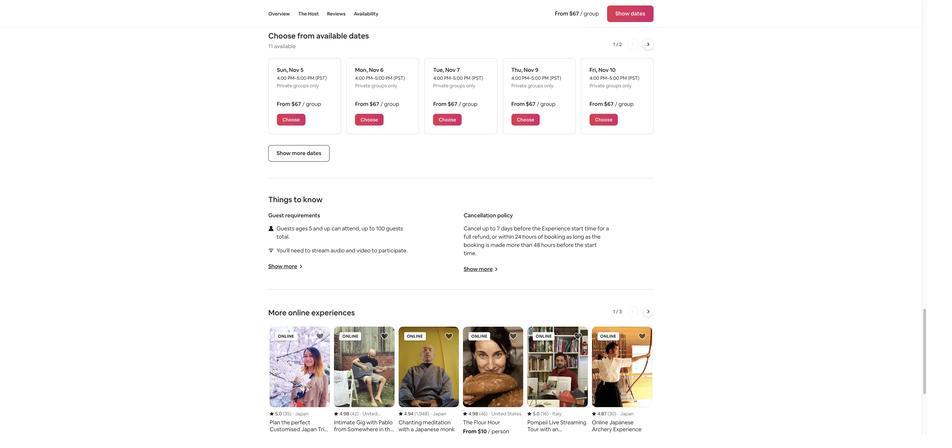 Task type: describe. For each thing, give the bounding box(es) containing it.
more inside show more dates link
[[292, 150, 306, 157]]

0 vertical spatial before
[[514, 225, 531, 232]]

reviews
[[327, 11, 345, 17]]

choose from available dates 11 available
[[268, 31, 369, 50]]

things
[[268, 195, 292, 204]]

35
[[284, 411, 290, 417]]

from for fri, nov 10
[[589, 100, 603, 108]]

pm–5:00 for 10
[[600, 75, 619, 81]]

· italy
[[550, 411, 562, 417]]

0 horizontal spatial the
[[532, 225, 541, 232]]

overview button
[[268, 0, 290, 28]]

rating 5.0 out of 5; 35 reviews image
[[270, 411, 291, 417]]

16
[[542, 411, 547, 417]]

audio
[[331, 247, 345, 254]]

30
[[609, 411, 615, 417]]

group for fri, nov 10
[[619, 100, 634, 108]]

italy
[[552, 411, 562, 417]]

$67 for thu, nov 9
[[526, 100, 535, 108]]

united
[[491, 411, 506, 417]]

choose
[[268, 31, 296, 41]]

0 horizontal spatial booking
[[464, 241, 484, 249]]

) for 5.0 ( 35 )
[[290, 411, 291, 417]]

or
[[492, 233, 497, 240]]

guest requirements
[[268, 212, 320, 219]]

$10
[[478, 428, 487, 435]]

mon, nov 6 4:00 pm–5:00 pm (pst) private groups only
[[355, 66, 405, 89]]

to inside "guests ages 5 and up can attend, up to 100 guests total."
[[369, 225, 375, 232]]

1 horizontal spatial hours
[[541, 241, 555, 249]]

fri, nov 10 4:00 pm–5:00 pm (pst) private groups only
[[589, 66, 639, 89]]

guest
[[268, 212, 284, 219]]

· for 4.94 ( 1,948 )
[[430, 411, 432, 417]]

( for 1,948
[[415, 411, 416, 417]]

things to know
[[268, 195, 323, 204]]

show dates
[[615, 10, 645, 17]]

4.87
[[597, 411, 607, 417]]

show more dates link
[[268, 145, 330, 162]]

4:00 for mon,
[[355, 75, 365, 81]]

48
[[534, 241, 540, 249]]

group for sun, nov 5
[[306, 100, 321, 108]]

· for 5.0 ( 16 )
[[550, 411, 551, 417]]

3
[[619, 309, 622, 315]]

show more dates
[[277, 150, 321, 157]]

nov for 7
[[445, 66, 456, 74]]

guests
[[277, 225, 294, 232]]

the flour hour group
[[463, 327, 523, 435]]

4:00 for sun,
[[277, 75, 287, 81]]

4.98 for 4.98 ( 46 )
[[468, 411, 478, 417]]

sun, nov 5 4:00 pm–5:00 pm (pst) private groups only
[[277, 66, 327, 89]]

only for 5
[[310, 83, 319, 89]]

can
[[332, 225, 341, 232]]

japan for 4.94 ( 1,948 )
[[433, 411, 446, 417]]

( for 42
[[350, 411, 352, 417]]

0 horizontal spatial dates
[[307, 150, 321, 157]]

24
[[515, 233, 521, 240]]

11
[[268, 43, 273, 50]]

pm–5:00 for 7
[[444, 75, 463, 81]]

$67 for mon, nov 6
[[370, 100, 379, 108]]

time.
[[464, 250, 477, 257]]

intimate gig with pablo from somewhere in the world group
[[334, 327, 394, 435]]

from inside "the flour hour" group
[[463, 428, 477, 435]]

100
[[376, 225, 385, 232]]

only for 10
[[622, 83, 632, 89]]

person
[[492, 428, 509, 435]]

private for sun,
[[277, 83, 292, 89]]

know
[[303, 195, 323, 204]]

1 / 3
[[613, 309, 622, 315]]

stream
[[312, 247, 329, 254]]

pm for sun, nov 5
[[307, 75, 314, 81]]

only for 9
[[544, 83, 553, 89]]

· united states
[[489, 411, 521, 417]]

( for 46
[[479, 411, 480, 417]]

rating 5.0 out of 5; 16 reviews image
[[527, 411, 548, 417]]

attend,
[[342, 225, 360, 232]]

overview
[[268, 11, 290, 17]]

nov for 9
[[524, 66, 534, 74]]

requirements
[[285, 212, 320, 219]]

nov for 6
[[369, 66, 379, 74]]

group for thu, nov 9
[[540, 100, 556, 108]]

plan the perfect customised japan trip with local expert group
[[270, 327, 330, 435]]

4.94
[[404, 411, 413, 417]]

( for 35
[[283, 411, 284, 417]]

video
[[357, 247, 371, 254]]

cancel up to 7 days before the experience start time for a full refund, or within 24 hours of booking as long as the booking is made more than 48 hours before the start time.
[[464, 225, 609, 257]]

a
[[606, 225, 609, 232]]

· for 5.0 ( 35 )
[[293, 411, 294, 417]]

save this experience image for 5.0 ( 16 )
[[574, 332, 582, 341]]

nov for 10
[[598, 66, 609, 74]]

thu, nov 9 4:00 pm–5:00 pm (pst) private groups only
[[511, 66, 561, 89]]

cancellation
[[464, 212, 496, 219]]

from $67 / group for fri, nov 10
[[589, 100, 634, 108]]

9
[[535, 66, 538, 74]]

1 as from the left
[[566, 233, 572, 240]]

rating 4.98 out of 5; 42 reviews image
[[334, 411, 359, 417]]

tue,
[[433, 66, 444, 74]]

guests
[[386, 225, 403, 232]]

rating 4.98 out of 5; 46 reviews image
[[463, 411, 488, 417]]

groups for 7
[[450, 83, 465, 89]]

4.98 ( 46 )
[[468, 411, 488, 417]]

pm–5:00 for 6
[[366, 75, 385, 81]]

4:00 for fri,
[[589, 75, 599, 81]]

$67 for tue, nov 7
[[448, 100, 457, 108]]

private for tue,
[[433, 83, 448, 89]]

sun,
[[277, 66, 288, 74]]

5.0 ( 35 )
[[275, 411, 291, 417]]

· for 4.87 ( 30 )
[[618, 411, 619, 417]]

) for 4.94 ( 1,948 )
[[427, 411, 429, 417]]

thu,
[[511, 66, 523, 74]]

(pst) for fri, nov 10
[[628, 75, 639, 81]]

save this experience image for 4.87 ( 30 )
[[638, 332, 646, 341]]

experience
[[542, 225, 570, 232]]

5.0 ( 16 )
[[533, 411, 548, 417]]

states
[[507, 411, 521, 417]]

pm for thu, nov 9
[[542, 75, 549, 81]]

to right video
[[372, 247, 377, 254]]

total.
[[277, 233, 290, 240]]

( for 16
[[541, 411, 542, 417]]

7 inside tue, nov 7 4:00 pm–5:00 pm (pst) private groups only
[[457, 66, 460, 74]]

show more link
[[464, 266, 498, 273]]

reviews button
[[327, 0, 345, 28]]

the host
[[298, 11, 319, 17]]

1 horizontal spatial and
[[346, 247, 355, 254]]

ages
[[296, 225, 308, 232]]

4:00 for thu,
[[511, 75, 521, 81]]

show more for show more link
[[464, 266, 493, 273]]

1 / 2
[[613, 41, 622, 47]]

/ inside "the flour hour" group
[[488, 428, 490, 435]]

need
[[291, 247, 304, 254]]

pm–5:00 for 5
[[288, 75, 306, 81]]

private for thu,
[[511, 83, 527, 89]]

· japan for 4.94 ( 1,948 )
[[430, 411, 446, 417]]

fri,
[[589, 66, 597, 74]]

from $10 / person
[[463, 428, 509, 435]]

up inside cancel up to 7 days before the experience start time for a full refund, or within 24 hours of booking as long as the booking is made more than 48 hours before the start time.
[[482, 225, 489, 232]]

from for thu, nov 9
[[511, 100, 525, 108]]

to left the know on the left top
[[294, 195, 301, 204]]

0 vertical spatial hours
[[522, 233, 537, 240]]

pm–5:00 for 9
[[522, 75, 541, 81]]

mon,
[[355, 66, 368, 74]]

chanting meditation with a japanese monk group
[[399, 327, 459, 435]]

more
[[268, 308, 287, 317]]



Task type: vqa. For each thing, say whether or not it's contained in the screenshot.
the Cozy Country Cabin image 1
no



Task type: locate. For each thing, give the bounding box(es) containing it.
1 pm–5:00 from the left
[[288, 75, 306, 81]]

5 (pst) from the left
[[628, 75, 639, 81]]

1 · japan from the left
[[293, 411, 309, 417]]

$67 for sun, nov 5
[[291, 100, 301, 108]]

start down time
[[585, 241, 597, 249]]

pm–5:00 inside mon, nov 6 4:00 pm–5:00 pm (pst) private groups only
[[366, 75, 385, 81]]

) inside chanting meditation with a japanese monk group
[[427, 411, 429, 417]]

rating 4.94 out of 5; 1,948 reviews image
[[399, 411, 429, 417]]

0 horizontal spatial 5
[[300, 66, 304, 74]]

0 vertical spatial 5
[[300, 66, 304, 74]]

show more down 'time.'
[[464, 266, 493, 273]]

4 · from the left
[[489, 411, 490, 417]]

$67 for fri, nov 10
[[604, 100, 614, 108]]

1 · from the left
[[293, 411, 294, 417]]

1 vertical spatial and
[[346, 247, 355, 254]]

3 pm from the left
[[464, 75, 471, 81]]

to left 100 at left
[[369, 225, 375, 232]]

5.0 inside pompeii live streaming tour with an archaeologist group
[[533, 411, 540, 417]]

0 horizontal spatial 5.0
[[275, 411, 282, 417]]

2 only from the left
[[388, 83, 397, 89]]

3 pm–5:00 from the left
[[444, 75, 463, 81]]

2 horizontal spatial dates
[[631, 10, 645, 17]]

from for mon, nov 6
[[355, 100, 368, 108]]

pm for tue, nov 7
[[464, 75, 471, 81]]

as left long
[[566, 233, 572, 240]]

japan for 4.87 ( 30 )
[[620, 411, 634, 417]]

1 horizontal spatial 7
[[497, 225, 500, 232]]

1 vertical spatial 1
[[613, 309, 615, 315]]

private inside thu, nov 9 4:00 pm–5:00 pm (pst) private groups only
[[511, 83, 527, 89]]

1 vertical spatial booking
[[464, 241, 484, 249]]

save this experience image inside "the flour hour" group
[[509, 332, 517, 341]]

(pst) for tue, nov 7
[[472, 75, 483, 81]]

pompeii live streaming tour with an archaeologist group
[[527, 327, 588, 435]]

0 horizontal spatial up
[[324, 225, 330, 232]]

available down choose
[[274, 43, 296, 50]]

for
[[597, 225, 605, 232]]

show more button
[[268, 263, 303, 270]]

5 pm–5:00 from the left
[[600, 75, 619, 81]]

within
[[498, 233, 514, 240]]

0 horizontal spatial japan
[[295, 411, 309, 417]]

hours down of
[[541, 241, 555, 249]]

the host button
[[298, 0, 319, 28]]

0 horizontal spatial available
[[274, 43, 296, 50]]

7 right tue,
[[457, 66, 460, 74]]

) inside "the flour hour" group
[[486, 411, 488, 417]]

refund,
[[472, 233, 491, 240]]

2 4.98 from the left
[[468, 411, 478, 417]]

the
[[532, 225, 541, 232], [592, 233, 601, 240], [575, 241, 583, 249]]

pm for fri, nov 10
[[620, 75, 627, 81]]

1 horizontal spatial 4.98
[[468, 411, 478, 417]]

pm inside fri, nov 10 4:00 pm–5:00 pm (pst) private groups only
[[620, 75, 627, 81]]

· inside chanting meditation with a japanese monk group
[[430, 411, 432, 417]]

more online experiences
[[268, 308, 355, 317]]

1 nov from the left
[[289, 66, 299, 74]]

0 horizontal spatial and
[[313, 225, 323, 232]]

save this experience image inside chanting meditation with a japanese monk group
[[445, 332, 453, 341]]

save this experience image inside pompeii live streaming tour with an archaeologist group
[[574, 332, 582, 341]]

3 (pst) from the left
[[472, 75, 483, 81]]

3 private from the left
[[433, 83, 448, 89]]

(pst) inside thu, nov 9 4:00 pm–5:00 pm (pst) private groups only
[[550, 75, 561, 81]]

2 vertical spatial the
[[575, 241, 583, 249]]

1 horizontal spatial the
[[575, 241, 583, 249]]

( for 30
[[608, 411, 609, 417]]

2 1 from the top
[[613, 309, 615, 315]]

7 left days
[[497, 225, 500, 232]]

)
[[290, 411, 291, 417], [357, 411, 359, 417], [427, 411, 429, 417], [486, 411, 488, 417], [547, 411, 548, 417], [615, 411, 616, 417]]

4:00 down mon,
[[355, 75, 365, 81]]

days
[[501, 225, 513, 232]]

(pst) inside mon, nov 6 4:00 pm–5:00 pm (pst) private groups only
[[393, 75, 405, 81]]

1 horizontal spatial start
[[585, 241, 597, 249]]

nov right sun,
[[289, 66, 299, 74]]

4:00 inside tue, nov 7 4:00 pm–5:00 pm (pst) private groups only
[[433, 75, 443, 81]]

booking
[[544, 233, 565, 240], [464, 241, 484, 249]]

nov for 5
[[289, 66, 299, 74]]

the down long
[[575, 241, 583, 249]]

1 horizontal spatial as
[[585, 233, 591, 240]]

pm inside mon, nov 6 4:00 pm–5:00 pm (pst) private groups only
[[386, 75, 392, 81]]

6 ) from the left
[[615, 411, 616, 417]]

( inside online japanese archery experience group
[[608, 411, 609, 417]]

and
[[313, 225, 323, 232], [346, 247, 355, 254]]

4 (pst) from the left
[[550, 75, 561, 81]]

5.0 for 5.0 ( 35 )
[[275, 411, 282, 417]]

2 save this experience image from the left
[[445, 332, 453, 341]]

· right 46
[[489, 411, 490, 417]]

· japan inside online japanese archery experience group
[[618, 411, 634, 417]]

2 (pst) from the left
[[393, 75, 405, 81]]

4.98 left 42
[[340, 411, 349, 417]]

1 1 from the top
[[613, 41, 615, 47]]

4 ( from the left
[[479, 411, 480, 417]]

dates inside "choose from available dates 11 available"
[[349, 31, 369, 41]]

2 ) from the left
[[357, 411, 359, 417]]

4.87 ( 30 )
[[597, 411, 616, 417]]

availability
[[354, 11, 378, 17]]

5.0 left 16
[[533, 411, 540, 417]]

availability button
[[354, 0, 378, 28]]

4.98 for 4.98 ( 42 )
[[340, 411, 349, 417]]

private for mon,
[[355, 83, 370, 89]]

from
[[297, 31, 315, 41]]

pm–5:00 inside 'sun, nov 5 4:00 pm–5:00 pm (pst) private groups only'
[[288, 75, 306, 81]]

4 ) from the left
[[486, 411, 488, 417]]

2 as from the left
[[585, 233, 591, 240]]

online
[[288, 308, 310, 317]]

· inside "the flour hour" group
[[489, 411, 490, 417]]

start
[[571, 225, 584, 232], [585, 241, 597, 249]]

4.98 inside intimate gig with pablo from somewhere in the world group
[[340, 411, 349, 417]]

5 for ages
[[309, 225, 312, 232]]

and left video
[[346, 247, 355, 254]]

0 vertical spatial booking
[[544, 233, 565, 240]]

pm–5:00 inside thu, nov 9 4:00 pm–5:00 pm (pst) private groups only
[[522, 75, 541, 81]]

3 only from the left
[[466, 83, 475, 89]]

· for 4.98 ( 46 )
[[489, 411, 490, 417]]

1 5.0 from the left
[[275, 411, 282, 417]]

save this experience image for 4.94 ( 1,948 )
[[445, 332, 453, 341]]

5 inside "guests ages 5 and up can attend, up to 100 guests total."
[[309, 225, 312, 232]]

2 horizontal spatial · japan
[[618, 411, 634, 417]]

hours
[[522, 233, 537, 240], [541, 241, 555, 249]]

· inside online japanese archery experience group
[[618, 411, 619, 417]]

( inside pompeii live streaming tour with an archaeologist group
[[541, 411, 542, 417]]

japan right the 1,948
[[433, 411, 446, 417]]

0 horizontal spatial start
[[571, 225, 584, 232]]

1 ( from the left
[[283, 411, 284, 417]]

hours up than at bottom
[[522, 233, 537, 240]]

is
[[486, 241, 489, 249]]

5 right sun,
[[300, 66, 304, 74]]

save this experience image
[[380, 332, 389, 341]]

from $67 / group for thu, nov 9
[[511, 100, 556, 108]]

5 ) from the left
[[547, 411, 548, 417]]

5 ( from the left
[[541, 411, 542, 417]]

private down sun,
[[277, 83, 292, 89]]

4 4:00 from the left
[[511, 75, 521, 81]]

1 horizontal spatial available
[[316, 31, 347, 41]]

0 vertical spatial start
[[571, 225, 584, 232]]

to right need
[[305, 247, 310, 254]]

5 save this experience image from the left
[[638, 332, 646, 341]]

save this experience image for 5.0 ( 35 )
[[316, 332, 324, 341]]

42
[[352, 411, 357, 417]]

pm–5:00 down 6
[[366, 75, 385, 81]]

5 · from the left
[[550, 411, 551, 417]]

· japan inside plan the perfect customised japan trip with local expert group
[[293, 411, 309, 417]]

groups inside mon, nov 6 4:00 pm–5:00 pm (pst) private groups only
[[371, 83, 387, 89]]

pm–5:00 down tue,
[[444, 75, 463, 81]]

available
[[316, 31, 347, 41], [274, 43, 296, 50]]

4 groups from the left
[[528, 83, 543, 89]]

2 ( from the left
[[350, 411, 352, 417]]

1 vertical spatial hours
[[541, 241, 555, 249]]

pm–5:00 inside fri, nov 10 4:00 pm–5:00 pm (pst) private groups only
[[600, 75, 619, 81]]

groups for 5
[[293, 83, 309, 89]]

4 nov from the left
[[524, 66, 534, 74]]

1 horizontal spatial show more
[[464, 266, 493, 273]]

) inside online japanese archery experience group
[[615, 411, 616, 417]]

1 only from the left
[[310, 83, 319, 89]]

2 pm–5:00 from the left
[[366, 75, 385, 81]]

up left can
[[324, 225, 330, 232]]

· japan for 4.87 ( 30 )
[[618, 411, 634, 417]]

japan right 35 on the bottom left
[[295, 411, 309, 417]]

4:00
[[277, 75, 287, 81], [355, 75, 365, 81], [433, 75, 443, 81], [511, 75, 521, 81], [589, 75, 599, 81]]

4:00 for tue,
[[433, 75, 443, 81]]

pm–5:00 down 10 at the right top of the page
[[600, 75, 619, 81]]

participate.
[[379, 247, 408, 254]]

up right attend,
[[362, 225, 368, 232]]

46
[[480, 411, 486, 417]]

0 horizontal spatial before
[[514, 225, 531, 232]]

5 groups from the left
[[606, 83, 621, 89]]

dates
[[631, 10, 645, 17], [349, 31, 369, 41], [307, 150, 321, 157]]

1 left 2
[[613, 41, 615, 47]]

· japan inside chanting meditation with a japanese monk group
[[430, 411, 446, 417]]

long
[[573, 233, 584, 240]]

0 horizontal spatial show more
[[268, 263, 297, 270]]

nov inside tue, nov 7 4:00 pm–5:00 pm (pst) private groups only
[[445, 66, 456, 74]]

1 vertical spatial 5
[[309, 225, 312, 232]]

host
[[308, 11, 319, 17]]

only inside fri, nov 10 4:00 pm–5:00 pm (pst) private groups only
[[622, 83, 632, 89]]

4 only from the left
[[544, 83, 553, 89]]

4:00 inside thu, nov 9 4:00 pm–5:00 pm (pst) private groups only
[[511, 75, 521, 81]]

7 inside cancel up to 7 days before the experience start time for a full refund, or within 24 hours of booking as long as the booking is made more than 48 hours before the start time.
[[497, 225, 500, 232]]

2 horizontal spatial the
[[592, 233, 601, 240]]

4.98 ( 42 )
[[340, 411, 359, 417]]

0 vertical spatial 1
[[613, 41, 615, 47]]

nov right tue,
[[445, 66, 456, 74]]

only for 6
[[388, 83, 397, 89]]

1,948
[[416, 411, 427, 417]]

1 vertical spatial before
[[557, 241, 574, 249]]

1 for person
[[613, 309, 615, 315]]

2 pm from the left
[[386, 75, 392, 81]]

as
[[566, 233, 572, 240], [585, 233, 591, 240]]

only inside 'sun, nov 5 4:00 pm–5:00 pm (pst) private groups only'
[[310, 83, 319, 89]]

/
[[580, 10, 582, 17], [616, 41, 618, 47], [302, 100, 305, 108], [381, 100, 383, 108], [459, 100, 461, 108], [537, 100, 539, 108], [615, 100, 617, 108], [616, 309, 618, 315], [488, 428, 490, 435]]

0 horizontal spatial hours
[[522, 233, 537, 240]]

2 private from the left
[[355, 83, 370, 89]]

4.98 inside "the flour hour" group
[[468, 411, 478, 417]]

1 horizontal spatial before
[[557, 241, 574, 249]]

(pst) inside 'sun, nov 5 4:00 pm–5:00 pm (pst) private groups only'
[[315, 75, 327, 81]]

(pst) for thu, nov 9
[[550, 75, 561, 81]]

1 horizontal spatial · japan
[[430, 411, 446, 417]]

10
[[610, 66, 616, 74]]

1 horizontal spatial 5.0
[[533, 411, 540, 417]]

than
[[521, 241, 532, 249]]

) for 4.87 ( 30 )
[[615, 411, 616, 417]]

1 vertical spatial available
[[274, 43, 296, 50]]

(pst) for mon, nov 6
[[393, 75, 405, 81]]

1 japan from the left
[[295, 411, 309, 417]]

only inside mon, nov 6 4:00 pm–5:00 pm (pst) private groups only
[[388, 83, 397, 89]]

rating 4.87 out of 5; 30 reviews image
[[592, 411, 616, 417]]

private inside mon, nov 6 4:00 pm–5:00 pm (pst) private groups only
[[355, 83, 370, 89]]

groups inside tue, nov 7 4:00 pm–5:00 pm (pst) private groups only
[[450, 83, 465, 89]]

0 horizontal spatial 4.98
[[340, 411, 349, 417]]

guests ages 5 and up can attend, up to 100 guests total.
[[277, 225, 403, 240]]

from for sun, nov 5
[[277, 100, 290, 108]]

booking up 'time.'
[[464, 241, 484, 249]]

1
[[613, 41, 615, 47], [613, 309, 615, 315]]

nov left 6
[[369, 66, 379, 74]]

show dates link
[[607, 6, 654, 22]]

2 up from the left
[[362, 225, 368, 232]]

6 ( from the left
[[608, 411, 609, 417]]

4 pm from the left
[[542, 75, 549, 81]]

( inside intimate gig with pablo from somewhere in the world group
[[350, 411, 352, 417]]

to
[[294, 195, 301, 204], [369, 225, 375, 232], [490, 225, 496, 232], [305, 247, 310, 254], [372, 247, 377, 254]]

pm–5:00 down sun,
[[288, 75, 306, 81]]

1 private from the left
[[277, 83, 292, 89]]

0 vertical spatial 7
[[457, 66, 460, 74]]

before down long
[[557, 241, 574, 249]]

1 horizontal spatial dates
[[349, 31, 369, 41]]

private down tue,
[[433, 83, 448, 89]]

policy
[[497, 212, 513, 219]]

· japan for 5.0 ( 35 )
[[293, 411, 309, 417]]

1 4.98 from the left
[[340, 411, 349, 417]]

3 japan from the left
[[620, 411, 634, 417]]

5 only from the left
[[622, 83, 632, 89]]

private
[[277, 83, 292, 89], [355, 83, 370, 89], [433, 83, 448, 89], [511, 83, 527, 89], [589, 83, 605, 89]]

· right 35 on the bottom left
[[293, 411, 294, 417]]

nov inside 'sun, nov 5 4:00 pm–5:00 pm (pst) private groups only'
[[289, 66, 299, 74]]

· right 16
[[550, 411, 551, 417]]

save this experience image
[[316, 332, 324, 341], [445, 332, 453, 341], [509, 332, 517, 341], [574, 332, 582, 341], [638, 332, 646, 341]]

groups inside thu, nov 9 4:00 pm–5:00 pm (pst) private groups only
[[528, 83, 543, 89]]

from $67 / group for sun, nov 5
[[277, 100, 321, 108]]

1 vertical spatial dates
[[349, 31, 369, 41]]

5 inside 'sun, nov 5 4:00 pm–5:00 pm (pst) private groups only'
[[300, 66, 304, 74]]

2 · japan from the left
[[430, 411, 446, 417]]

· inside intimate gig with pablo from somewhere in the world group
[[360, 411, 361, 417]]

pm–5:00 down 9
[[522, 75, 541, 81]]

2 vertical spatial dates
[[307, 150, 321, 157]]

2 horizontal spatial japan
[[620, 411, 634, 417]]

made
[[491, 241, 505, 249]]

5 pm from the left
[[620, 75, 627, 81]]

4:00 inside fri, nov 10 4:00 pm–5:00 pm (pst) private groups only
[[589, 75, 599, 81]]

1 horizontal spatial japan
[[433, 411, 446, 417]]

4:00 down fri,
[[589, 75, 599, 81]]

(pst) inside fri, nov 10 4:00 pm–5:00 pm (pst) private groups only
[[628, 75, 639, 81]]

group for tue, nov 7
[[462, 100, 477, 108]]

up up refund,
[[482, 225, 489, 232]]

and right "ages"
[[313, 225, 323, 232]]

groups for 6
[[371, 83, 387, 89]]

more inside cancel up to 7 days before the experience start time for a full refund, or within 24 hours of booking as long as the booking is made more than 48 hours before the start time.
[[506, 241, 520, 249]]

5 for nov
[[300, 66, 304, 74]]

4.94 ( 1,948 )
[[404, 411, 429, 417]]

· japan right 30
[[618, 411, 634, 417]]

1 ) from the left
[[290, 411, 291, 417]]

4 private from the left
[[511, 83, 527, 89]]

5.0
[[275, 411, 282, 417], [533, 411, 540, 417]]

1 groups from the left
[[293, 83, 309, 89]]

· right the 1,948
[[430, 411, 432, 417]]

private down fri,
[[589, 83, 605, 89]]

6 · from the left
[[618, 411, 619, 417]]

4:00 down sun,
[[277, 75, 287, 81]]

as down time
[[585, 233, 591, 240]]

more
[[292, 150, 306, 157], [506, 241, 520, 249], [284, 263, 297, 270], [479, 266, 493, 273]]

private inside fri, nov 10 4:00 pm–5:00 pm (pst) private groups only
[[589, 83, 605, 89]]

japan right 30
[[620, 411, 634, 417]]

booking down the experience
[[544, 233, 565, 240]]

0 vertical spatial and
[[313, 225, 323, 232]]

5.0 left 35 on the bottom left
[[275, 411, 282, 417]]

before up 24
[[514, 225, 531, 232]]

from for tue, nov 7
[[433, 100, 447, 108]]

( inside plan the perfect customised japan trip with local expert group
[[283, 411, 284, 417]]

1 (pst) from the left
[[315, 75, 327, 81]]

pm inside 'sun, nov 5 4:00 pm–5:00 pm (pst) private groups only'
[[307, 75, 314, 81]]

pm for mon, nov 6
[[386, 75, 392, 81]]

1 horizontal spatial booking
[[544, 233, 565, 240]]

) for 4.98 ( 46 )
[[486, 411, 488, 417]]

1 pm from the left
[[307, 75, 314, 81]]

1 up from the left
[[324, 225, 330, 232]]

4:00 down tue,
[[433, 75, 443, 81]]

you'll need to stream audio and video to participate.
[[277, 247, 408, 254]]

) inside intimate gig with pablo from somewhere in the world group
[[357, 411, 359, 417]]

5 right "ages"
[[309, 225, 312, 232]]

5 nov from the left
[[598, 66, 609, 74]]

1 for group
[[613, 41, 615, 47]]

3 ) from the left
[[427, 411, 429, 417]]

full
[[464, 233, 471, 240]]

0 vertical spatial available
[[316, 31, 347, 41]]

2 nov from the left
[[369, 66, 379, 74]]

groups
[[293, 83, 309, 89], [371, 83, 387, 89], [450, 83, 465, 89], [528, 83, 543, 89], [606, 83, 621, 89]]

(pst) for sun, nov 5
[[315, 75, 327, 81]]

4:00 down thu,
[[511, 75, 521, 81]]

3 up from the left
[[482, 225, 489, 232]]

tue, nov 7 4:00 pm–5:00 pm (pst) private groups only
[[433, 66, 483, 89]]

private inside 'sun, nov 5 4:00 pm–5:00 pm (pst) private groups only'
[[277, 83, 292, 89]]

and inside "guests ages 5 and up can attend, up to 100 guests total."
[[313, 225, 323, 232]]

from $67 / group
[[555, 10, 599, 17], [277, 100, 321, 108], [355, 100, 399, 108], [433, 100, 477, 108], [511, 100, 556, 108], [589, 100, 634, 108]]

1 save this experience image from the left
[[316, 332, 324, 341]]

pm–5:00 inside tue, nov 7 4:00 pm–5:00 pm (pst) private groups only
[[444, 75, 463, 81]]

7
[[457, 66, 460, 74], [497, 225, 500, 232]]

1 left 3
[[613, 309, 615, 315]]

( inside "the flour hour" group
[[479, 411, 480, 417]]

save this experience image inside online japanese archery experience group
[[638, 332, 646, 341]]

0 horizontal spatial · japan
[[293, 411, 309, 417]]

3 ( from the left
[[415, 411, 416, 417]]

2 · from the left
[[360, 411, 361, 417]]

groups inside fri, nov 10 4:00 pm–5:00 pm (pst) private groups only
[[606, 83, 621, 89]]

· japan
[[293, 411, 309, 417], [430, 411, 446, 417], [618, 411, 634, 417]]

1 horizontal spatial 5
[[309, 225, 312, 232]]

5 private from the left
[[589, 83, 605, 89]]

from $67 / group for tue, nov 7
[[433, 100, 477, 108]]

2 5.0 from the left
[[533, 411, 540, 417]]

you'll
[[277, 247, 290, 254]]

save this experience image for 4.98 ( 46 )
[[509, 332, 517, 341]]

) inside pompeii live streaming tour with an archaeologist group
[[547, 411, 548, 417]]

1 4:00 from the left
[[277, 75, 287, 81]]

nov left 10 at the right top of the page
[[598, 66, 609, 74]]

japan
[[295, 411, 309, 417], [433, 411, 446, 417], [620, 411, 634, 417]]

1 vertical spatial start
[[585, 241, 597, 249]]

groups for 9
[[528, 83, 543, 89]]

online japanese archery experience group
[[592, 327, 652, 435]]

1 horizontal spatial up
[[362, 225, 368, 232]]

pm
[[307, 75, 314, 81], [386, 75, 392, 81], [464, 75, 471, 81], [542, 75, 549, 81], [620, 75, 627, 81]]

only for 7
[[466, 83, 475, 89]]

groups inside 'sun, nov 5 4:00 pm–5:00 pm (pst) private groups only'
[[293, 83, 309, 89]]

1 vertical spatial 7
[[497, 225, 500, 232]]

· inside pompeii live streaming tour with an archaeologist group
[[550, 411, 551, 417]]

3 · from the left
[[430, 411, 432, 417]]

only
[[310, 83, 319, 89], [388, 83, 397, 89], [466, 83, 475, 89], [544, 83, 553, 89], [622, 83, 632, 89]]

2 horizontal spatial up
[[482, 225, 489, 232]]

5 4:00 from the left
[[589, 75, 599, 81]]

4.98
[[340, 411, 349, 417], [468, 411, 478, 417]]

cancellation policy
[[464, 212, 513, 219]]

group
[[584, 10, 599, 17], [306, 100, 321, 108], [384, 100, 399, 108], [462, 100, 477, 108], [540, 100, 556, 108], [619, 100, 634, 108]]

the
[[298, 11, 307, 17]]

( inside chanting meditation with a japanese monk group
[[415, 411, 416, 417]]

2 japan from the left
[[433, 411, 446, 417]]

to inside cancel up to 7 days before the experience start time for a full refund, or within 24 hours of booking as long as the booking is made more than 48 hours before the start time.
[[490, 225, 496, 232]]

$67
[[569, 10, 579, 17], [291, 100, 301, 108], [370, 100, 379, 108], [448, 100, 457, 108], [526, 100, 535, 108], [604, 100, 614, 108]]

3 save this experience image from the left
[[509, 332, 517, 341]]

groups for 10
[[606, 83, 621, 89]]

only inside thu, nov 9 4:00 pm–5:00 pm (pst) private groups only
[[544, 83, 553, 89]]

nov inside mon, nov 6 4:00 pm–5:00 pm (pst) private groups only
[[369, 66, 379, 74]]

· japan right the 1,948
[[430, 411, 446, 417]]

show
[[615, 10, 630, 17], [277, 150, 291, 157], [268, 263, 282, 270], [464, 266, 478, 273]]

6
[[380, 66, 384, 74]]

private down mon,
[[355, 83, 370, 89]]

private inside tue, nov 7 4:00 pm–5:00 pm (pst) private groups only
[[433, 83, 448, 89]]

4 pm–5:00 from the left
[[522, 75, 541, 81]]

group for mon, nov 6
[[384, 100, 399, 108]]

pm inside thu, nov 9 4:00 pm–5:00 pm (pst) private groups only
[[542, 75, 549, 81]]

save this experience image inside plan the perfect customised japan trip with local expert group
[[316, 332, 324, 341]]

5.0 for 5.0 ( 16 )
[[533, 411, 540, 417]]

nov inside fri, nov 10 4:00 pm–5:00 pm (pst) private groups only
[[598, 66, 609, 74]]

available down reviews button
[[316, 31, 347, 41]]

) for 5.0 ( 16 )
[[547, 411, 548, 417]]

the up of
[[532, 225, 541, 232]]

show more for show more button
[[268, 263, 297, 270]]

nov inside thu, nov 9 4:00 pm–5:00 pm (pst) private groups only
[[524, 66, 534, 74]]

· inside plan the perfect customised japan trip with local expert group
[[293, 411, 294, 417]]

4 save this experience image from the left
[[574, 332, 582, 341]]

4.98 left 46
[[468, 411, 478, 417]]

the down 'for'
[[592, 233, 601, 240]]

start up long
[[571, 225, 584, 232]]

experiences
[[311, 308, 355, 317]]

japan for 5.0 ( 35 )
[[295, 411, 309, 417]]

1 vertical spatial the
[[592, 233, 601, 240]]

to up or
[[490, 225, 496, 232]]

private down thu,
[[511, 83, 527, 89]]

0 horizontal spatial 7
[[457, 66, 460, 74]]

· japan right 35 on the bottom left
[[293, 411, 309, 417]]

pm inside tue, nov 7 4:00 pm–5:00 pm (pst) private groups only
[[464, 75, 471, 81]]

private for fri,
[[589, 83, 605, 89]]

time
[[585, 225, 596, 232]]

) inside plan the perfect customised japan trip with local expert group
[[290, 411, 291, 417]]

2 groups from the left
[[371, 83, 387, 89]]

· right 42
[[360, 411, 361, 417]]

5.0 inside plan the perfect customised japan trip with local expert group
[[275, 411, 282, 417]]

3 nov from the left
[[445, 66, 456, 74]]

3 4:00 from the left
[[433, 75, 443, 81]]

) for 4.98 ( 42 )
[[357, 411, 359, 417]]

0 vertical spatial dates
[[631, 10, 645, 17]]

from $67 / group for mon, nov 6
[[355, 100, 399, 108]]

· right 30
[[618, 411, 619, 417]]

(pst) inside tue, nov 7 4:00 pm–5:00 pm (pst) private groups only
[[472, 75, 483, 81]]

0 vertical spatial the
[[532, 225, 541, 232]]

4:00 inside 'sun, nov 5 4:00 pm–5:00 pm (pst) private groups only'
[[277, 75, 287, 81]]

nov left 9
[[524, 66, 534, 74]]

cancel
[[464, 225, 481, 232]]

2 4:00 from the left
[[355, 75, 365, 81]]

only inside tue, nov 7 4:00 pm–5:00 pm (pst) private groups only
[[466, 83, 475, 89]]

0 horizontal spatial as
[[566, 233, 572, 240]]

3 · japan from the left
[[618, 411, 634, 417]]

show more down you'll
[[268, 263, 297, 270]]

4:00 inside mon, nov 6 4:00 pm–5:00 pm (pst) private groups only
[[355, 75, 365, 81]]

3 groups from the left
[[450, 83, 465, 89]]



